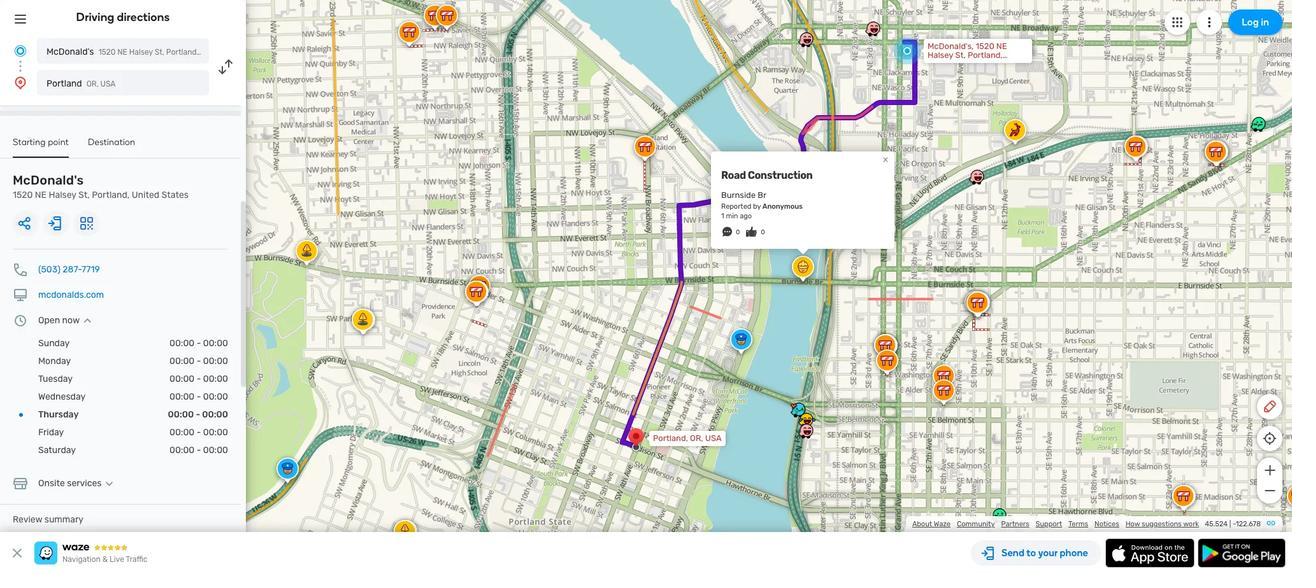 Task type: describe. For each thing, give the bounding box(es) containing it.
0 horizontal spatial united
[[132, 190, 159, 201]]

united inside mcdonald's, 1520 ne halsey st, portland, united states
[[928, 59, 953, 69]]

by
[[753, 203, 761, 211]]

computer image
[[13, 288, 28, 303]]

destination
[[88, 137, 135, 148]]

122.678
[[1236, 521, 1261, 529]]

services
[[67, 479, 102, 489]]

0 horizontal spatial st,
[[78, 190, 90, 201]]

about waze community partners support terms notices how suggestions work 45.524 | -122.678
[[912, 521, 1261, 529]]

00:00 - 00:00 for wednesday
[[170, 392, 228, 403]]

saturday
[[38, 445, 76, 456]]

chevron up image
[[80, 316, 95, 326]]

or, for portland,
[[690, 434, 703, 444]]

mcdonald's,
[[928, 41, 974, 51]]

1 horizontal spatial ne
[[117, 48, 127, 57]]

(503) 287-7719
[[38, 264, 100, 275]]

navigation & live traffic
[[62, 556, 147, 565]]

3.2
[[164, 525, 218, 567]]

0 vertical spatial mcdonald's
[[47, 47, 94, 57]]

how suggestions work link
[[1126, 521, 1199, 529]]

clock image
[[13, 314, 28, 329]]

work
[[1183, 521, 1199, 529]]

halsey inside mcdonald's, 1520 ne halsey st, portland, united states
[[928, 50, 953, 60]]

notices link
[[1095, 521, 1119, 529]]

partners link
[[1001, 521, 1029, 529]]

ago
[[740, 212, 752, 220]]

road
[[721, 169, 746, 181]]

|
[[1230, 521, 1231, 529]]

support
[[1036, 521, 1062, 529]]

starting point button
[[13, 137, 69, 158]]

or, for portland
[[86, 80, 99, 89]]

how
[[1126, 521, 1140, 529]]

0 horizontal spatial ne
[[35, 190, 47, 201]]

construction
[[748, 169, 813, 181]]

portland, inside mcdonald's, 1520 ne halsey st, portland, united states
[[968, 50, 1003, 60]]

- for wednesday
[[197, 392, 201, 403]]

1 0 from the left
[[736, 229, 740, 236]]

1520 inside mcdonald's, 1520 ne halsey st, portland, united states
[[976, 41, 994, 51]]

0 vertical spatial mcdonald's 1520 ne halsey st, portland, united states
[[47, 47, 249, 57]]

7719
[[82, 264, 100, 275]]

45.524
[[1205, 521, 1228, 529]]

1
[[721, 212, 724, 220]]

destination button
[[88, 137, 135, 157]]

driving
[[76, 10, 114, 24]]

about waze link
[[912, 521, 951, 529]]

navigation
[[62, 556, 101, 565]]

suggestions
[[1142, 521, 1182, 529]]

point
[[48, 137, 69, 148]]

mcdonalds.com link
[[38, 290, 104, 301]]

review summary
[[13, 515, 84, 526]]

burnside
[[721, 190, 756, 200]]

0 vertical spatial states
[[226, 48, 249, 57]]

min
[[726, 212, 738, 220]]

br
[[758, 190, 767, 200]]

(503)
[[38, 264, 60, 275]]

anonymous
[[763, 203, 803, 211]]

×
[[883, 153, 889, 166]]

ne inside mcdonald's, 1520 ne halsey st, portland, united states
[[996, 41, 1007, 51]]

5
[[13, 531, 18, 542]]

pencil image
[[1262, 400, 1278, 415]]

0 horizontal spatial 1520
[[13, 190, 33, 201]]

friday
[[38, 428, 64, 438]]

starting
[[13, 137, 46, 148]]

current location image
[[13, 43, 28, 59]]

1 horizontal spatial 1520
[[98, 48, 116, 57]]

location image
[[13, 75, 28, 90]]

1 horizontal spatial st,
[[155, 48, 164, 57]]



Task type: locate. For each thing, give the bounding box(es) containing it.
1520 down driving
[[98, 48, 116, 57]]

directions
[[117, 10, 170, 24]]

2 horizontal spatial ne
[[996, 41, 1007, 51]]

00:00 - 00:00 for sunday
[[170, 338, 228, 349]]

00:00 - 00:00 for saturday
[[170, 445, 228, 456]]

1 horizontal spatial usa
[[705, 434, 722, 444]]

mcdonald's down 'starting point' button
[[13, 173, 84, 188]]

-
[[197, 338, 201, 349], [197, 356, 201, 367], [197, 374, 201, 385], [197, 392, 201, 403], [196, 410, 200, 421], [197, 428, 201, 438], [197, 445, 201, 456], [1233, 521, 1236, 529]]

road construction
[[721, 169, 813, 181]]

burnside br reported by anonymous 1 min ago
[[721, 190, 803, 220]]

(503) 287-7719 link
[[38, 264, 100, 275]]

store image
[[13, 477, 28, 492]]

or,
[[86, 80, 99, 89], [690, 434, 703, 444]]

00:00 - 00:00
[[170, 338, 228, 349], [170, 356, 228, 367], [170, 374, 228, 385], [170, 392, 228, 403], [168, 410, 228, 421], [170, 428, 228, 438], [170, 445, 228, 456]]

summary
[[44, 515, 84, 526]]

1 vertical spatial usa
[[705, 434, 722, 444]]

mcdonald's up portland
[[47, 47, 94, 57]]

1 vertical spatial mcdonald's 1520 ne halsey st, portland, united states
[[13, 173, 189, 201]]

ne down driving directions
[[117, 48, 127, 57]]

1 horizontal spatial states
[[226, 48, 249, 57]]

traffic
[[126, 556, 147, 565]]

community
[[957, 521, 995, 529]]

states inside mcdonald's, 1520 ne halsey st, portland, united states
[[955, 59, 981, 69]]

- for thursday
[[196, 410, 200, 421]]

1 vertical spatial states
[[955, 59, 981, 69]]

united
[[200, 48, 224, 57], [928, 59, 953, 69], [132, 190, 159, 201]]

open now button
[[38, 315, 95, 326]]

0 horizontal spatial states
[[162, 190, 189, 201]]

about
[[912, 521, 932, 529]]

ne right mcdonald's,
[[996, 41, 1007, 51]]

mcdonald's inside "mcdonald's 1520 ne halsey st, portland, united states"
[[13, 173, 84, 188]]

1520 down 'starting point' button
[[13, 190, 33, 201]]

2 horizontal spatial 1520
[[976, 41, 994, 51]]

halsey
[[129, 48, 153, 57], [928, 50, 953, 60], [49, 190, 76, 201]]

chevron down image
[[102, 479, 117, 489]]

- for sunday
[[197, 338, 201, 349]]

ne down 'starting point' button
[[35, 190, 47, 201]]

starting point
[[13, 137, 69, 148]]

terms
[[1069, 521, 1088, 529]]

community link
[[957, 521, 995, 529]]

zoom out image
[[1262, 484, 1278, 499]]

wednesday
[[38, 392, 86, 403]]

1 vertical spatial mcdonald's
[[13, 173, 84, 188]]

00:00
[[170, 338, 194, 349], [203, 338, 228, 349], [170, 356, 194, 367], [203, 356, 228, 367], [170, 374, 194, 385], [203, 374, 228, 385], [170, 392, 194, 403], [203, 392, 228, 403], [168, 410, 194, 421], [202, 410, 228, 421], [170, 428, 194, 438], [203, 428, 228, 438], [170, 445, 194, 456], [203, 445, 228, 456]]

00:00 - 00:00 for monday
[[170, 356, 228, 367]]

portland,
[[166, 48, 199, 57], [968, 50, 1003, 60], [92, 190, 130, 201], [653, 434, 688, 444]]

states
[[226, 48, 249, 57], [955, 59, 981, 69], [162, 190, 189, 201]]

1 vertical spatial united
[[928, 59, 953, 69]]

- for tuesday
[[197, 374, 201, 385]]

mcdonald's
[[47, 47, 94, 57], [13, 173, 84, 188]]

portland, or, usa
[[653, 434, 722, 444]]

1 horizontal spatial united
[[200, 48, 224, 57]]

2 0 from the left
[[761, 229, 765, 236]]

287-
[[63, 264, 82, 275]]

mcdonalds.com
[[38, 290, 104, 301]]

usa for portland
[[100, 80, 116, 89]]

x image
[[10, 546, 25, 561]]

2 vertical spatial united
[[132, 190, 159, 201]]

or, inside portland or, usa
[[86, 80, 99, 89]]

link image
[[1266, 519, 1276, 529]]

00:00 - 00:00 for tuesday
[[170, 374, 228, 385]]

1 vertical spatial or,
[[690, 434, 703, 444]]

- for saturday
[[197, 445, 201, 456]]

usa inside portland or, usa
[[100, 80, 116, 89]]

- for friday
[[197, 428, 201, 438]]

0 horizontal spatial or,
[[86, 80, 99, 89]]

partners
[[1001, 521, 1029, 529]]

open
[[38, 315, 60, 326]]

ne
[[996, 41, 1007, 51], [117, 48, 127, 57], [35, 190, 47, 201]]

2 horizontal spatial united
[[928, 59, 953, 69]]

2 horizontal spatial states
[[955, 59, 981, 69]]

live
[[110, 556, 124, 565]]

00:00 - 00:00 for friday
[[170, 428, 228, 438]]

portland
[[47, 78, 82, 89]]

0 vertical spatial united
[[200, 48, 224, 57]]

- for monday
[[197, 356, 201, 367]]

reported
[[721, 203, 752, 211]]

sunday
[[38, 338, 70, 349]]

1520
[[976, 41, 994, 51], [98, 48, 116, 57], [13, 190, 33, 201]]

2 vertical spatial states
[[162, 190, 189, 201]]

now
[[62, 315, 80, 326]]

1 horizontal spatial halsey
[[129, 48, 153, 57]]

0 vertical spatial or,
[[86, 80, 99, 89]]

notices
[[1095, 521, 1119, 529]]

zoom in image
[[1262, 463, 1278, 479]]

waze
[[934, 521, 951, 529]]

0 horizontal spatial halsey
[[49, 190, 76, 201]]

onsite services
[[38, 479, 102, 489]]

tuesday
[[38, 374, 73, 385]]

× link
[[880, 153, 891, 166]]

call image
[[13, 263, 28, 278]]

0
[[736, 229, 740, 236], [761, 229, 765, 236]]

1520 right mcdonald's,
[[976, 41, 994, 51]]

mcdonald's 1520 ne halsey st, portland, united states
[[47, 47, 249, 57], [13, 173, 189, 201]]

2 horizontal spatial halsey
[[928, 50, 953, 60]]

thursday
[[38, 410, 79, 421]]

0 down burnside br reported by anonymous 1 min ago
[[761, 229, 765, 236]]

support link
[[1036, 521, 1062, 529]]

monday
[[38, 356, 71, 367]]

st,
[[155, 48, 164, 57], [955, 50, 966, 60], [78, 190, 90, 201]]

2 horizontal spatial st,
[[955, 50, 966, 60]]

onsite
[[38, 479, 65, 489]]

onsite services button
[[38, 479, 117, 489]]

st, inside mcdonald's, 1520 ne halsey st, portland, united states
[[955, 50, 966, 60]]

mcdonald's 1520 ne halsey st, portland, united states down destination button
[[13, 173, 189, 201]]

0 horizontal spatial 0
[[736, 229, 740, 236]]

portland or, usa
[[47, 78, 116, 89]]

terms link
[[1069, 521, 1088, 529]]

0 down the min
[[736, 229, 740, 236]]

usa for portland,
[[705, 434, 722, 444]]

0 horizontal spatial usa
[[100, 80, 116, 89]]

mcdonald's 1520 ne halsey st, portland, united states down "directions"
[[47, 47, 249, 57]]

1 horizontal spatial or,
[[690, 434, 703, 444]]

00:00 - 00:00 for thursday
[[168, 410, 228, 421]]

&
[[102, 556, 108, 565]]

review
[[13, 515, 42, 526]]

1 horizontal spatial 0
[[761, 229, 765, 236]]

driving directions
[[76, 10, 170, 24]]

0 vertical spatial usa
[[100, 80, 116, 89]]

usa
[[100, 80, 116, 89], [705, 434, 722, 444]]

mcdonald's, 1520 ne halsey st, portland, united states
[[928, 41, 1007, 69]]

open now
[[38, 315, 80, 326]]



Task type: vqa. For each thing, say whether or not it's contained in the screenshot.
right Halsey
yes



